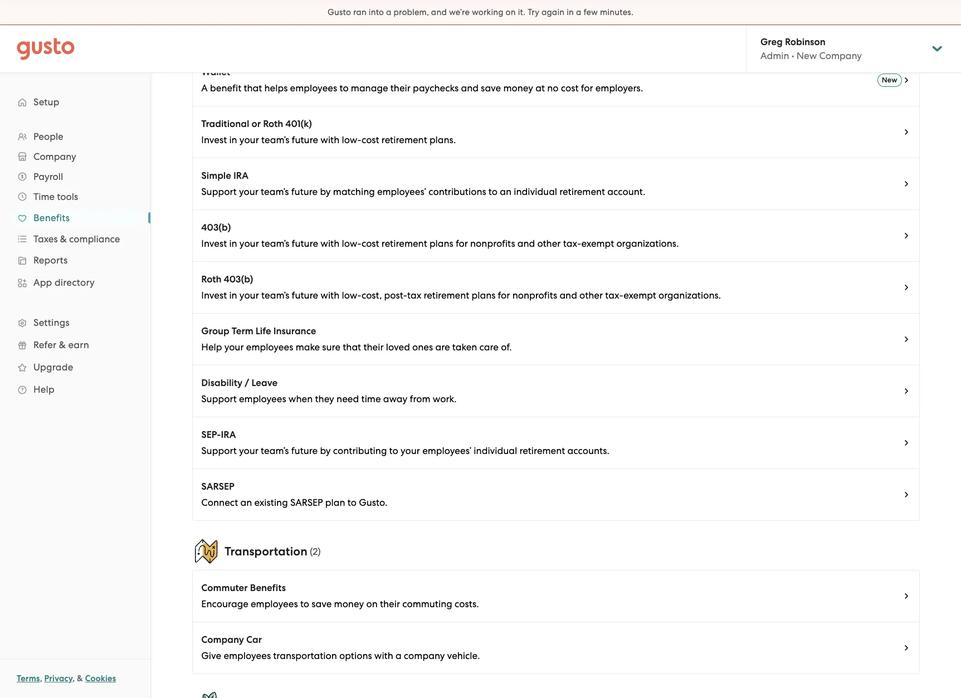 Task type: locate. For each thing, give the bounding box(es) containing it.
1 horizontal spatial help
[[201, 342, 222, 353]]

by inside simple ira support your team's future by matching employees' contributions to an individual retirement account.
[[320, 186, 331, 197]]

for up roth 403(b) invest in your team's future with low-cost, post-tax retirement plans for nonprofits and other tax-exempt organizations.
[[456, 238, 468, 249]]

1 horizontal spatial company
[[201, 634, 244, 646]]

opens in current tab image for your
[[902, 179, 911, 188]]

they
[[315, 393, 334, 405]]

1 vertical spatial an
[[240, 497, 252, 508]]

by left the matching
[[320, 186, 331, 197]]

low- up the matching
[[342, 134, 362, 145]]

problem,
[[394, 7, 429, 17]]

refer & earn link
[[11, 335, 139, 355]]

1 vertical spatial sarsep
[[290, 497, 323, 508]]

benefits inside "commuter benefits encourage employees to save money on their commuting costs."
[[250, 582, 286, 594]]

1 horizontal spatial for
[[498, 290, 510, 301]]

greg
[[761, 36, 783, 48]]

ira for sep-ira
[[221, 429, 236, 441]]

ira for simple ira
[[233, 170, 249, 182]]

)
[[318, 546, 321, 557]]

1 low- from the top
[[342, 134, 362, 145]]

sarsep up connect
[[201, 481, 235, 493]]

accounts.
[[568, 445, 610, 456]]

future inside roth 403(b) invest in your team's future with low-cost, post-tax retirement plans for nonprofits and other tax-exempt organizations.
[[292, 290, 318, 301]]

privacy
[[44, 674, 73, 684]]

plans up roth 403(b) invest in your team's future with low-cost, post-tax retirement plans for nonprofits and other tax-exempt organizations.
[[430, 238, 454, 249]]

opens in current tab image for support
[[902, 387, 911, 396]]

retirement up post-
[[382, 238, 427, 249]]

1 invest from the top
[[201, 134, 227, 145]]

1 vertical spatial by
[[320, 445, 331, 456]]

retirement left plans.
[[382, 134, 427, 145]]

for left employers.
[[581, 82, 593, 94]]

retirement inside simple ira support your team's future by matching employees' contributions to an individual retirement account.
[[560, 186, 605, 197]]

your
[[240, 134, 259, 145], [239, 186, 259, 197], [240, 238, 259, 249], [240, 290, 259, 301], [224, 342, 244, 353], [239, 445, 259, 456], [401, 445, 420, 456]]

0 horizontal spatial for
[[456, 238, 468, 249]]

0 vertical spatial help
[[201, 342, 222, 353]]

money up company car give employees transportation options with a company vehicle.
[[334, 599, 364, 610]]

2 team's from the top
[[261, 186, 289, 197]]

0 vertical spatial invest
[[201, 134, 227, 145]]

sarsep left plan
[[290, 497, 323, 508]]

group
[[201, 325, 229, 337]]

low- down the matching
[[342, 238, 362, 249]]

1 opens in current tab image from the top
[[902, 128, 911, 137]]

1 vertical spatial employees'
[[423, 445, 472, 456]]

1 horizontal spatial sarsep
[[290, 497, 323, 508]]

2 low- from the top
[[342, 238, 362, 249]]

benefits
[[33, 212, 70, 223], [250, 582, 286, 594]]

1 by from the top
[[320, 186, 331, 197]]

0 horizontal spatial new
[[797, 50, 817, 61]]

their left commuting
[[380, 599, 400, 610]]

0 horizontal spatial roth
[[201, 274, 222, 285]]

organizations.
[[617, 238, 679, 249], [659, 290, 721, 301]]

403(b) inside roth 403(b) invest in your team's future with low-cost, post-tax retirement plans for nonprofits and other tax-exempt organizations.
[[224, 274, 253, 285]]

support for simple
[[201, 186, 237, 197]]

1 vertical spatial plans
[[472, 290, 496, 301]]

a
[[386, 7, 392, 17], [576, 7, 582, 17], [396, 650, 402, 662]]

ira right simple
[[233, 170, 249, 182]]

retirement
[[382, 134, 427, 145], [560, 186, 605, 197], [382, 238, 427, 249], [424, 290, 469, 301], [520, 445, 565, 456]]

retirement right tax
[[424, 290, 469, 301]]

0 vertical spatial cost
[[561, 82, 579, 94]]

1 horizontal spatial roth
[[263, 118, 283, 130]]

benefits down transportation
[[250, 582, 286, 594]]

5 opens in current tab image from the top
[[902, 387, 911, 396]]

a left few
[[576, 7, 582, 17]]

to inside simple ira support your team's future by matching employees' contributions to an individual retirement account.
[[489, 186, 498, 197]]

opens in current tab image for existing
[[902, 490, 911, 499]]

help down group
[[201, 342, 222, 353]]

your inside roth 403(b) invest in your team's future with low-cost, post-tax retirement plans for nonprofits and other tax-exempt organizations.
[[240, 290, 259, 301]]

taken
[[452, 342, 477, 353]]

1 vertical spatial save
[[312, 599, 332, 610]]

list
[[192, 0, 920, 5], [192, 54, 920, 521], [0, 127, 150, 401], [192, 570, 920, 674]]

opens in current tab image for traditional or roth 401(k)
[[902, 128, 911, 137]]

plans up care
[[472, 290, 496, 301]]

1 vertical spatial for
[[456, 238, 468, 249]]

help link
[[11, 380, 139, 400]]

2 horizontal spatial company
[[819, 50, 862, 61]]

their left loved
[[364, 342, 384, 353]]

with inside company car give employees transportation options with a company vehicle.
[[374, 650, 393, 662]]

2 vertical spatial low-
[[342, 290, 362, 301]]

new
[[797, 50, 817, 61], [882, 76, 898, 84]]

to right contributing
[[389, 445, 398, 456]]

cost right no
[[561, 82, 579, 94]]

time tools button
[[11, 187, 139, 207]]

company down people
[[33, 151, 76, 162]]

a
[[201, 82, 208, 94]]

sep-
[[201, 429, 221, 441]]

0 vertical spatial exempt
[[582, 238, 614, 249]]

1 vertical spatial on
[[366, 599, 378, 610]]

company up give
[[201, 634, 244, 646]]

1 vertical spatial nonprofits
[[513, 290, 557, 301]]

are
[[436, 342, 450, 353]]

to left manage
[[340, 82, 349, 94]]

benefits down time tools on the left top
[[33, 212, 70, 223]]

low- inside the 403(b) invest in your team's future with low-cost retirement plans for nonprofits and other tax-exempt organizations.
[[342, 238, 362, 249]]

future for 403(b)
[[292, 238, 318, 249]]

, left privacy link
[[40, 674, 42, 684]]

support for sep-
[[201, 445, 237, 456]]

retirement left accounts.
[[520, 445, 565, 456]]

1 vertical spatial benefits
[[250, 582, 286, 594]]

plans.
[[430, 134, 456, 145]]

make
[[296, 342, 320, 353]]

list containing people
[[0, 127, 150, 401]]

1 horizontal spatial tax-
[[605, 290, 624, 301]]

4 opens in current tab image from the top
[[902, 335, 911, 344]]

team's inside the 403(b) invest in your team's future with low-cost retirement plans for nonprofits and other tax-exempt organizations.
[[261, 238, 289, 249]]

&
[[60, 234, 67, 245], [59, 339, 66, 351], [77, 674, 83, 684]]

1 horizontal spatial money
[[503, 82, 533, 94]]

existing
[[254, 497, 288, 508]]

1 vertical spatial company
[[33, 151, 76, 162]]

for
[[581, 82, 593, 94], [456, 238, 468, 249], [498, 290, 510, 301]]

benefits inside benefits link
[[33, 212, 70, 223]]

from
[[410, 393, 431, 405]]

account.
[[608, 186, 646, 197]]

0 horizontal spatial ,
[[40, 674, 42, 684]]

for up of.
[[498, 290, 510, 301]]

roth inside traditional or roth 401(k) invest in your team's future with low-cost retirement plans.
[[263, 118, 283, 130]]

1 vertical spatial exempt
[[624, 290, 656, 301]]

0 horizontal spatial plans
[[430, 238, 454, 249]]

low-
[[342, 134, 362, 145], [342, 238, 362, 249], [342, 290, 362, 301]]

benefit
[[210, 82, 241, 94]]

on up company car give employees transportation options with a company vehicle.
[[366, 599, 378, 610]]

matching
[[333, 186, 375, 197]]

3 team's from the top
[[261, 238, 289, 249]]

payroll button
[[11, 167, 139, 187]]

3 opens in current tab image from the top
[[902, 439, 911, 448]]

an inside simple ira support your team's future by matching employees' contributions to an individual retirement account.
[[500, 186, 512, 197]]

1 vertical spatial cost
[[362, 134, 379, 145]]

opens in current tab image for 403(b)
[[902, 231, 911, 240]]

0 horizontal spatial other
[[538, 238, 561, 249]]

support down the sep-
[[201, 445, 237, 456]]

loved
[[386, 342, 410, 353]]

support down disability
[[201, 393, 237, 405]]

1 vertical spatial &
[[59, 339, 66, 351]]

0 vertical spatial their
[[391, 82, 411, 94]]

1 horizontal spatial other
[[580, 290, 603, 301]]

their inside "commuter benefits encourage employees to save money on their commuting costs."
[[380, 599, 400, 610]]

save up company car give employees transportation options with a company vehicle.
[[312, 599, 332, 610]]

by for sep-ira
[[320, 445, 331, 456]]

a right into
[[386, 7, 392, 17]]

0 horizontal spatial sarsep
[[201, 481, 235, 493]]

individual inside simple ira support your team's future by matching employees' contributions to an individual retirement account.
[[514, 186, 557, 197]]

to right contributions
[[489, 186, 498, 197]]

0 vertical spatial new
[[797, 50, 817, 61]]

by left contributing
[[320, 445, 331, 456]]

future inside simple ira support your team's future by matching employees' contributions to an individual retirement account.
[[291, 186, 318, 197]]

compliance
[[69, 234, 120, 245]]

company inside company car give employees transportation options with a company vehicle.
[[201, 634, 244, 646]]

an left existing
[[240, 497, 252, 508]]

ira down disability
[[221, 429, 236, 441]]

7 opens in current tab image from the top
[[902, 592, 911, 601]]

opens in current tab image for insurance
[[902, 335, 911, 344]]

opens in current tab image
[[902, 76, 911, 85], [902, 179, 911, 188], [902, 283, 911, 292], [902, 335, 911, 344], [902, 387, 911, 396], [902, 490, 911, 499], [902, 592, 911, 601]]

car
[[246, 634, 262, 646]]

new inside greg robinson admin • new company
[[797, 50, 817, 61]]

3 opens in current tab image from the top
[[902, 283, 911, 292]]

for inside wallet a benefit that helps employees to manage their paychecks and save money at no cost for employers.
[[581, 82, 593, 94]]

1 vertical spatial roth
[[201, 274, 222, 285]]

0 horizontal spatial exempt
[[582, 238, 614, 249]]

plans inside roth 403(b) invest in your team's future with low-cost, post-tax retirement plans for nonprofits and other tax-exempt organizations.
[[472, 290, 496, 301]]

retirement inside the sep-ira support your team's future by contributing to your employees' individual retirement accounts.
[[520, 445, 565, 456]]

0 vertical spatial tax-
[[563, 238, 582, 249]]

low- up group term life insurance help your employees make sure that their loved ones are taken care of.
[[342, 290, 362, 301]]

2 opens in current tab image from the top
[[902, 179, 911, 188]]

3 invest from the top
[[201, 290, 227, 301]]

0 vertical spatial company
[[819, 50, 862, 61]]

retirement for sep-ira
[[520, 445, 565, 456]]

employees right helps
[[290, 82, 337, 94]]

to up transportation
[[300, 599, 309, 610]]

low- inside roth 403(b) invest in your team's future with low-cost, post-tax retirement plans for nonprofits and other tax-exempt organizations.
[[342, 290, 362, 301]]

0 vertical spatial organizations.
[[617, 238, 679, 249]]

money left "at"
[[503, 82, 533, 94]]

0 vertical spatial save
[[481, 82, 501, 94]]

0 vertical spatial an
[[500, 186, 512, 197]]

it.
[[518, 7, 526, 17]]

2 vertical spatial cost
[[362, 238, 379, 249]]

1 vertical spatial support
[[201, 393, 237, 405]]

2 horizontal spatial for
[[581, 82, 593, 94]]

earn
[[68, 339, 89, 351]]

1 vertical spatial low-
[[342, 238, 362, 249]]

& for earn
[[59, 339, 66, 351]]

ran
[[353, 7, 367, 17]]

team's inside traditional or roth 401(k) invest in your team's future with low-cost retirement plans.
[[261, 134, 289, 145]]

cost inside the 403(b) invest in your team's future with low-cost retirement plans for nonprofits and other tax-exempt organizations.
[[362, 238, 379, 249]]

and inside the 403(b) invest in your team's future with low-cost retirement plans for nonprofits and other tax-exempt organizations.
[[518, 238, 535, 249]]

1 opens in current tab image from the top
[[902, 76, 911, 85]]

0 vertical spatial sarsep
[[201, 481, 235, 493]]

company inside dropdown button
[[33, 151, 76, 162]]

that left helps
[[244, 82, 262, 94]]

0 vertical spatial low-
[[342, 134, 362, 145]]

retirement inside traditional or roth 401(k) invest in your team's future with low-cost retirement plans.
[[382, 134, 427, 145]]

1 horizontal spatial new
[[882, 76, 898, 84]]

traditional or roth 401(k) invest in your team's future with low-cost retirement plans.
[[201, 118, 456, 145]]

other inside roth 403(b) invest in your team's future with low-cost, post-tax retirement plans for nonprofits and other tax-exempt organizations.
[[580, 290, 603, 301]]

0 horizontal spatial a
[[386, 7, 392, 17]]

manage
[[351, 82, 388, 94]]

& inside refer & earn link
[[59, 339, 66, 351]]

greg robinson admin • new company
[[761, 36, 862, 61]]

0 horizontal spatial on
[[366, 599, 378, 610]]

that right sure
[[343, 342, 361, 353]]

cost inside traditional or roth 401(k) invest in your team's future with low-cost retirement plans.
[[362, 134, 379, 145]]

2 invest from the top
[[201, 238, 227, 249]]

1 vertical spatial 403(b)
[[224, 274, 253, 285]]

privacy link
[[44, 674, 73, 684]]

3 support from the top
[[201, 445, 237, 456]]

1 horizontal spatial plans
[[472, 290, 496, 301]]

0 horizontal spatial company
[[33, 151, 76, 162]]

2 vertical spatial their
[[380, 599, 400, 610]]

need
[[337, 393, 359, 405]]

0 vertical spatial roth
[[263, 118, 283, 130]]

time tools
[[33, 191, 78, 202]]

2
[[313, 546, 318, 557]]

by inside the sep-ira support your team's future by contributing to your employees' individual retirement accounts.
[[320, 445, 331, 456]]

0 vertical spatial ira
[[233, 170, 249, 182]]

future inside the sep-ira support your team's future by contributing to your employees' individual retirement accounts.
[[291, 445, 318, 456]]

403(b) down simple
[[201, 222, 231, 234]]

5 team's from the top
[[261, 445, 289, 456]]

cost up cost,
[[362, 238, 379, 249]]

1 horizontal spatial ,
[[73, 674, 75, 684]]

1 horizontal spatial exempt
[[624, 290, 656, 301]]

roth right or at top left
[[263, 118, 283, 130]]

1 horizontal spatial a
[[396, 650, 402, 662]]

1 vertical spatial tax-
[[605, 290, 624, 301]]

money inside wallet a benefit that helps employees to manage their paychecks and save money at no cost for employers.
[[503, 82, 533, 94]]

1 vertical spatial help
[[33, 384, 55, 395]]

transportation
[[225, 545, 308, 559]]

0 horizontal spatial that
[[244, 82, 262, 94]]

employees' down the work.
[[423, 445, 472, 456]]

insurance
[[273, 325, 316, 337]]

try
[[528, 7, 540, 17]]

, left cookies button
[[73, 674, 75, 684]]

company down robinson
[[819, 50, 862, 61]]

support inside simple ira support your team's future by matching employees' contributions to an individual retirement account.
[[201, 186, 237, 197]]

future
[[292, 134, 318, 145], [291, 186, 318, 197], [292, 238, 318, 249], [292, 290, 318, 301], [291, 445, 318, 456]]

support inside the sep-ira support your team's future by contributing to your employees' individual retirement accounts.
[[201, 445, 237, 456]]

wallet a benefit that helps employees to manage their paychecks and save money at no cost for employers.
[[201, 66, 643, 94]]

& right taxes
[[60, 234, 67, 245]]

0 horizontal spatial help
[[33, 384, 55, 395]]

0 horizontal spatial money
[[334, 599, 364, 610]]

0 vertical spatial support
[[201, 186, 237, 197]]

on left it.
[[506, 7, 516, 17]]

0 vertical spatial employees'
[[377, 186, 426, 197]]

1 vertical spatial individual
[[474, 445, 517, 456]]

0 vertical spatial for
[[581, 82, 593, 94]]

employees down life at top left
[[246, 342, 293, 353]]

cost down manage
[[362, 134, 379, 145]]

nonprofits
[[470, 238, 515, 249], [513, 290, 557, 301]]

4 team's from the top
[[261, 290, 289, 301]]

& inside the taxes & compliance "dropdown button"
[[60, 234, 67, 245]]

their
[[391, 82, 411, 94], [364, 342, 384, 353], [380, 599, 400, 610]]

or
[[252, 118, 261, 130]]

0 vertical spatial on
[[506, 7, 516, 17]]

roth up group
[[201, 274, 222, 285]]

employees' right the matching
[[377, 186, 426, 197]]

ira inside the sep-ira support your team's future by contributing to your employees' individual retirement accounts.
[[221, 429, 236, 441]]

help down upgrade
[[33, 384, 55, 395]]

& left the cookies at the bottom of page
[[77, 674, 83, 684]]

their inside wallet a benefit that helps employees to manage their paychecks and save money at no cost for employers.
[[391, 82, 411, 94]]

taxes
[[33, 234, 58, 245]]

1 , from the left
[[40, 674, 42, 684]]

1 horizontal spatial save
[[481, 82, 501, 94]]

6 opens in current tab image from the top
[[902, 490, 911, 499]]

their inside group term life insurance help your employees make sure that their loved ones are taken care of.
[[364, 342, 384, 353]]

payroll
[[33, 171, 63, 182]]

0 vertical spatial that
[[244, 82, 262, 94]]

0 vertical spatial other
[[538, 238, 561, 249]]

1 horizontal spatial that
[[343, 342, 361, 353]]

an right contributions
[[500, 186, 512, 197]]

team's
[[261, 134, 289, 145], [261, 186, 289, 197], [261, 238, 289, 249], [261, 290, 289, 301], [261, 445, 289, 456]]

retirement inside roth 403(b) invest in your team's future with low-cost, post-tax retirement plans for nonprofits and other tax-exempt organizations.
[[424, 290, 469, 301]]

1 support from the top
[[201, 186, 237, 197]]

0 horizontal spatial tax-
[[563, 238, 582, 249]]

403(b) invest in your team's future with low-cost retirement plans for nonprofits and other tax-exempt organizations.
[[201, 222, 679, 249]]

0 horizontal spatial benefits
[[33, 212, 70, 223]]

employees'
[[377, 186, 426, 197], [423, 445, 472, 456]]

cost inside wallet a benefit that helps employees to manage their paychecks and save money at no cost for employers.
[[561, 82, 579, 94]]

2 vertical spatial &
[[77, 674, 83, 684]]

,
[[40, 674, 42, 684], [73, 674, 75, 684]]

support down simple
[[201, 186, 237, 197]]

0 vertical spatial &
[[60, 234, 67, 245]]

support
[[201, 186, 237, 197], [201, 393, 237, 405], [201, 445, 237, 456]]

team's inside simple ira support your team's future by matching employees' contributions to an individual retirement account.
[[261, 186, 289, 197]]

2 vertical spatial company
[[201, 634, 244, 646]]

plans
[[430, 238, 454, 249], [472, 290, 496, 301]]

4 opens in current tab image from the top
[[902, 644, 911, 653]]

employees inside "disability / leave support employees when they need time away from work."
[[239, 393, 286, 405]]

403(b) up term
[[224, 274, 253, 285]]

an inside sarsep connect an existing sarsep plan to gusto.
[[240, 497, 252, 508]]

2 support from the top
[[201, 393, 237, 405]]

1 vertical spatial money
[[334, 599, 364, 610]]

team's inside the sep-ira support your team's future by contributing to your employees' individual retirement accounts.
[[261, 445, 289, 456]]

their right manage
[[391, 82, 411, 94]]

0 vertical spatial by
[[320, 186, 331, 197]]

terms , privacy , & cookies
[[17, 674, 116, 684]]

1 horizontal spatial an
[[500, 186, 512, 197]]

1 vertical spatial other
[[580, 290, 603, 301]]

employees down car
[[224, 650, 271, 662]]

2 , from the left
[[73, 674, 75, 684]]

1 vertical spatial invest
[[201, 238, 227, 249]]

1 vertical spatial that
[[343, 342, 361, 353]]

to
[[340, 82, 349, 94], [489, 186, 498, 197], [389, 445, 398, 456], [348, 497, 357, 508], [300, 599, 309, 610]]

by
[[320, 186, 331, 197], [320, 445, 331, 456]]

opens in current tab image
[[902, 128, 911, 137], [902, 231, 911, 240], [902, 439, 911, 448], [902, 644, 911, 653]]

2 opens in current tab image from the top
[[902, 231, 911, 240]]

2 vertical spatial support
[[201, 445, 237, 456]]

retirement left account.
[[560, 186, 605, 197]]

retirement for roth 403(b)
[[424, 290, 469, 301]]

opens in current tab image for company car
[[902, 644, 911, 653]]

0 vertical spatial plans
[[430, 238, 454, 249]]

a inside company car give employees transportation options with a company vehicle.
[[396, 650, 402, 662]]

1 team's from the top
[[261, 134, 289, 145]]

2 vertical spatial for
[[498, 290, 510, 301]]

that inside wallet a benefit that helps employees to manage their paychecks and save money at no cost for employers.
[[244, 82, 262, 94]]

in
[[567, 7, 574, 17], [229, 134, 237, 145], [229, 238, 237, 249], [229, 290, 237, 301]]

by for simple ira
[[320, 186, 331, 197]]

future inside the 403(b) invest in your team's future with low-cost retirement plans for nonprofits and other tax-exempt organizations.
[[292, 238, 318, 249]]

a left company
[[396, 650, 402, 662]]

0 horizontal spatial an
[[240, 497, 252, 508]]

opens in current tab image for sep-ira
[[902, 439, 911, 448]]

403(b)
[[201, 222, 231, 234], [224, 274, 253, 285]]

with
[[321, 134, 340, 145], [321, 238, 340, 249], [321, 290, 340, 301], [374, 650, 393, 662]]

2 by from the top
[[320, 445, 331, 456]]

exempt inside the 403(b) invest in your team's future with low-cost retirement plans for nonprofits and other tax-exempt organizations.
[[582, 238, 614, 249]]

to right plan
[[348, 497, 357, 508]]

0 vertical spatial 403(b)
[[201, 222, 231, 234]]

& left earn
[[59, 339, 66, 351]]

employees up car
[[251, 599, 298, 610]]

employees' inside simple ira support your team's future by matching employees' contributions to an individual retirement account.
[[377, 186, 426, 197]]

sep-ira support your team's future by contributing to your employees' individual retirement accounts.
[[201, 429, 610, 456]]

disability
[[201, 377, 243, 389]]

0 vertical spatial individual
[[514, 186, 557, 197]]

save left "at"
[[481, 82, 501, 94]]

ira inside simple ira support your team's future by matching employees' contributions to an individual retirement account.
[[233, 170, 249, 182]]

(
[[310, 546, 313, 557]]

0 horizontal spatial save
[[312, 599, 332, 610]]

employees inside "commuter benefits encourage employees to save money on their commuting costs."
[[251, 599, 298, 610]]

0 vertical spatial money
[[503, 82, 533, 94]]

1 horizontal spatial benefits
[[250, 582, 286, 594]]

1 vertical spatial new
[[882, 76, 898, 84]]

group term life insurance help your employees make sure that their loved ones are taken care of.
[[201, 325, 512, 353]]

that
[[244, 82, 262, 94], [343, 342, 361, 353]]

3 low- from the top
[[342, 290, 362, 301]]

2 vertical spatial invest
[[201, 290, 227, 301]]

tax- inside the 403(b) invest in your team's future with low-cost retirement plans for nonprofits and other tax-exempt organizations.
[[563, 238, 582, 249]]

employees down leave
[[239, 393, 286, 405]]

1 horizontal spatial on
[[506, 7, 516, 17]]

roth inside roth 403(b) invest in your team's future with low-cost, post-tax retirement plans for nonprofits and other tax-exempt organizations.
[[201, 274, 222, 285]]



Task type: vqa. For each thing, say whether or not it's contained in the screenshot.
what
no



Task type: describe. For each thing, give the bounding box(es) containing it.
we're
[[449, 7, 470, 17]]

paychecks
[[413, 82, 459, 94]]

traditional
[[201, 118, 249, 130]]

post-
[[384, 290, 407, 301]]

list containing commuter benefits
[[192, 570, 920, 674]]

options
[[339, 650, 372, 662]]

care
[[480, 342, 499, 353]]

app directory
[[33, 277, 95, 288]]

gusto.
[[359, 497, 387, 508]]

future inside traditional or roth 401(k) invest in your team's future with low-cost retirement plans.
[[292, 134, 318, 145]]

app directory link
[[11, 273, 139, 293]]

& for compliance
[[60, 234, 67, 245]]

commuting
[[403, 599, 452, 610]]

time
[[361, 393, 381, 405]]

exempt inside roth 403(b) invest in your team's future with low-cost, post-tax retirement plans for nonprofits and other tax-exempt organizations.
[[624, 290, 656, 301]]

gusto navigation element
[[0, 73, 150, 419]]

opens in current tab image for employees
[[902, 592, 911, 601]]

robinson
[[785, 36, 826, 48]]

wallet
[[201, 66, 230, 78]]

for inside the 403(b) invest in your team's future with low-cost retirement plans for nonprofits and other tax-exempt organizations.
[[456, 238, 468, 249]]

term
[[232, 325, 253, 337]]

for inside roth 403(b) invest in your team's future with low-cost, post-tax retirement plans for nonprofits and other tax-exempt organizations.
[[498, 290, 510, 301]]

commuter benefits encourage employees to save money on their commuting costs.
[[201, 582, 479, 610]]

directory
[[55, 277, 95, 288]]

contributions
[[429, 186, 486, 197]]

tax
[[407, 290, 421, 301]]

tax- inside roth 403(b) invest in your team's future with low-cost, post-tax retirement plans for nonprofits and other tax-exempt organizations.
[[605, 290, 624, 301]]

organizations. inside the 403(b) invest in your team's future with low-cost retirement plans for nonprofits and other tax-exempt organizations.
[[617, 238, 679, 249]]

your inside group term life insurance help your employees make sure that their loved ones are taken care of.
[[224, 342, 244, 353]]

when
[[289, 393, 313, 405]]

team's for sep-ira
[[261, 445, 289, 456]]

tools
[[57, 191, 78, 202]]

other inside the 403(b) invest in your team's future with low-cost retirement plans for nonprofits and other tax-exempt organizations.
[[538, 238, 561, 249]]

simple ira support your team's future by matching employees' contributions to an individual retirement account.
[[201, 170, 646, 197]]

cookies button
[[85, 672, 116, 686]]

invest inside traditional or roth 401(k) invest in your team's future with low-cost retirement plans.
[[201, 134, 227, 145]]

terms
[[17, 674, 40, 684]]

app
[[33, 277, 52, 288]]

individual inside the sep-ira support your team's future by contributing to your employees' individual retirement accounts.
[[474, 445, 517, 456]]

nonprofits inside the 403(b) invest in your team's future with low-cost retirement plans for nonprofits and other tax-exempt organizations.
[[470, 238, 515, 249]]

list containing wallet
[[192, 54, 920, 521]]

to inside wallet a benefit that helps employees to manage their paychecks and save money at no cost for employers.
[[340, 82, 349, 94]]

employees inside company car give employees transportation options with a company vehicle.
[[224, 650, 271, 662]]

employees' inside the sep-ira support your team's future by contributing to your employees' individual retirement accounts.
[[423, 445, 472, 456]]

refer
[[33, 339, 56, 351]]

team's for simple ira
[[261, 186, 289, 197]]

invest inside the 403(b) invest in your team's future with low-cost retirement plans for nonprofits and other tax-exempt organizations.
[[201, 238, 227, 249]]

company inside greg robinson admin • new company
[[819, 50, 862, 61]]

with inside the 403(b) invest in your team's future with low-cost retirement plans for nonprofits and other tax-exempt organizations.
[[321, 238, 340, 249]]

low- inside traditional or roth 401(k) invest in your team's future with low-cost retirement plans.
[[342, 134, 362, 145]]

future for sep-ira
[[291, 445, 318, 456]]

support inside "disability / leave support employees when they need time away from work."
[[201, 393, 237, 405]]

gusto
[[328, 7, 351, 17]]

help inside gusto navigation element
[[33, 384, 55, 395]]

setup link
[[11, 92, 139, 112]]

refer & earn
[[33, 339, 89, 351]]

in inside the 403(b) invest in your team's future with low-cost retirement plans for nonprofits and other tax-exempt organizations.
[[229, 238, 237, 249]]

life
[[256, 325, 271, 337]]

settings link
[[11, 313, 139, 333]]

invest inside roth 403(b) invest in your team's future with low-cost, post-tax retirement plans for nonprofits and other tax-exempt organizations.
[[201, 290, 227, 301]]

home image
[[17, 38, 75, 60]]

help inside group term life insurance help your employees make sure that their loved ones are taken care of.
[[201, 342, 222, 353]]

employees inside group term life insurance help your employees make sure that their loved ones are taken care of.
[[246, 342, 293, 353]]

and inside wallet a benefit that helps employees to manage their paychecks and save money at no cost for employers.
[[461, 82, 479, 94]]

reports link
[[11, 250, 139, 270]]

their for commuter benefits
[[380, 599, 400, 610]]

new inside list
[[882, 76, 898, 84]]

few
[[584, 7, 598, 17]]

reports
[[33, 255, 68, 266]]

of.
[[501, 342, 512, 353]]

your inside simple ira support your team's future by matching employees' contributions to an individual retirement account.
[[239, 186, 259, 197]]

cost,
[[362, 290, 382, 301]]

upgrade link
[[11, 357, 139, 377]]

your inside traditional or roth 401(k) invest in your team's future with low-cost retirement plans.
[[240, 134, 259, 145]]

company for company car give employees transportation options with a company vehicle.
[[201, 634, 244, 646]]

employees inside wallet a benefit that helps employees to manage their paychecks and save money at no cost for employers.
[[290, 82, 337, 94]]

away
[[383, 393, 408, 405]]

•
[[792, 50, 795, 61]]

in inside traditional or roth 401(k) invest in your team's future with low-cost retirement plans.
[[229, 134, 237, 145]]

again
[[542, 7, 565, 17]]

company car give employees transportation options with a company vehicle.
[[201, 634, 480, 662]]

company for company
[[33, 151, 76, 162]]

at
[[536, 82, 545, 94]]

time
[[33, 191, 55, 202]]

cookies
[[85, 674, 116, 684]]

terms link
[[17, 674, 40, 684]]

connect
[[201, 497, 238, 508]]

money inside "commuter benefits encourage employees to save money on their commuting costs."
[[334, 599, 364, 610]]

costs.
[[455, 599, 479, 610]]

commuter
[[201, 582, 248, 594]]

into
[[369, 7, 384, 17]]

save inside "commuter benefits encourage employees to save money on their commuting costs."
[[312, 599, 332, 610]]

setup
[[33, 96, 59, 108]]

retirement for traditional or roth 401(k)
[[382, 134, 427, 145]]

roth 403(b) invest in your team's future with low-cost, post-tax retirement plans for nonprofits and other tax-exempt organizations.
[[201, 274, 721, 301]]

gusto ran into a problem, and we're working on it. try again in a few minutes.
[[328, 7, 634, 17]]

disability / leave support employees when they need time away from work.
[[201, 377, 457, 405]]

leave
[[252, 377, 278, 389]]

transportation ( 2 )
[[225, 545, 321, 559]]

to inside the sep-ira support your team's future by contributing to your employees' individual retirement accounts.
[[389, 445, 398, 456]]

save inside wallet a benefit that helps employees to manage their paychecks and save money at no cost for employers.
[[481, 82, 501, 94]]

on inside "commuter benefits encourage employees to save money on their commuting costs."
[[366, 599, 378, 610]]

nonprofits inside roth 403(b) invest in your team's future with low-cost, post-tax retirement plans for nonprofits and other tax-exempt organizations.
[[513, 290, 557, 301]]

that inside group term life insurance help your employees make sure that their loved ones are taken care of.
[[343, 342, 361, 353]]

organizations. inside roth 403(b) invest in your team's future with low-cost, post-tax retirement plans for nonprofits and other tax-exempt organizations.
[[659, 290, 721, 301]]

no
[[547, 82, 559, 94]]

in inside roth 403(b) invest in your team's future with low-cost, post-tax retirement plans for nonprofits and other tax-exempt organizations.
[[229, 290, 237, 301]]

plans inside the 403(b) invest in your team's future with low-cost retirement plans for nonprofits and other tax-exempt organizations.
[[430, 238, 454, 249]]

to inside "commuter benefits encourage employees to save money on their commuting costs."
[[300, 599, 309, 610]]

team's inside roth 403(b) invest in your team's future with low-cost, post-tax retirement plans for nonprofits and other tax-exempt organizations.
[[261, 290, 289, 301]]

opens in current tab image for in
[[902, 283, 911, 292]]

with inside traditional or roth 401(k) invest in your team's future with low-cost retirement plans.
[[321, 134, 340, 145]]

transportation
[[273, 650, 337, 662]]

admin
[[761, 50, 789, 61]]

people
[[33, 131, 63, 142]]

minutes.
[[600, 7, 634, 17]]

people button
[[11, 127, 139, 147]]

team's for 403(b)
[[261, 238, 289, 249]]

encourage
[[201, 599, 248, 610]]

sarsep connect an existing sarsep plan to gusto.
[[201, 481, 387, 508]]

retirement inside the 403(b) invest in your team's future with low-cost retirement plans for nonprofits and other tax-exempt organizations.
[[382, 238, 427, 249]]

403(b) inside the 403(b) invest in your team's future with low-cost retirement plans for nonprofits and other tax-exempt organizations.
[[201, 222, 231, 234]]

upgrade
[[33, 362, 73, 373]]

sure
[[322, 342, 341, 353]]

your inside the 403(b) invest in your team's future with low-cost retirement plans for nonprofits and other tax-exempt organizations.
[[240, 238, 259, 249]]

taxes & compliance button
[[11, 229, 139, 249]]

settings
[[33, 317, 70, 328]]

with inside roth 403(b) invest in your team's future with low-cost, post-tax retirement plans for nonprofits and other tax-exempt organizations.
[[321, 290, 340, 301]]

company
[[404, 650, 445, 662]]

helps
[[264, 82, 288, 94]]

employers.
[[596, 82, 643, 94]]

company button
[[11, 147, 139, 167]]

2 horizontal spatial a
[[576, 7, 582, 17]]

future for simple ira
[[291, 186, 318, 197]]

and inside roth 403(b) invest in your team's future with low-cost, post-tax retirement plans for nonprofits and other tax-exempt organizations.
[[560, 290, 577, 301]]

vehicle.
[[447, 650, 480, 662]]

give
[[201, 650, 221, 662]]

their for wallet
[[391, 82, 411, 94]]

work.
[[433, 393, 457, 405]]

to inside sarsep connect an existing sarsep plan to gusto.
[[348, 497, 357, 508]]



